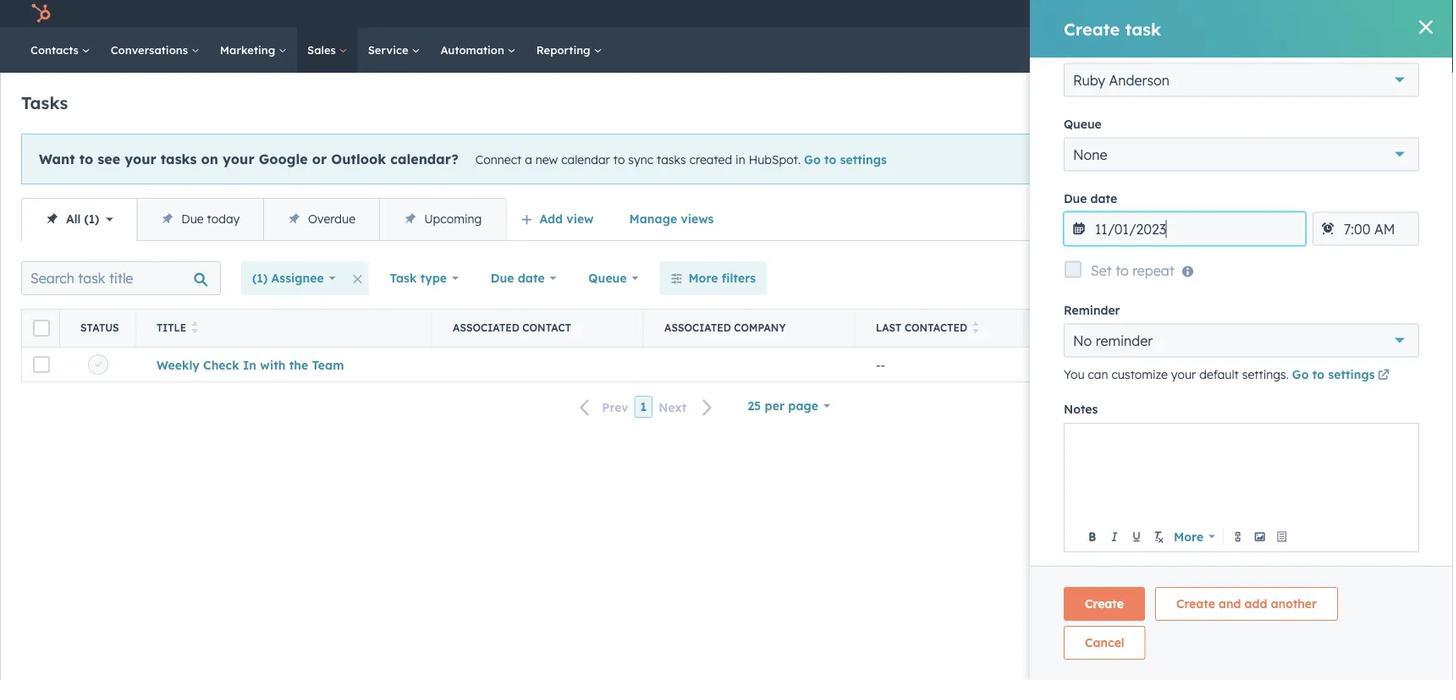 Task type: locate. For each thing, give the bounding box(es) containing it.
0 horizontal spatial last
[[876, 322, 902, 334]]

add view
[[540, 212, 594, 226]]

2 vertical spatial date
[[1341, 322, 1368, 334]]

due up "today"
[[1317, 322, 1338, 334]]

customize
[[1112, 367, 1168, 382]]

notes
[[1064, 402, 1098, 417]]

outlook
[[331, 150, 386, 167]]

associated left contact
[[453, 322, 520, 334]]

date up associated contact column header
[[518, 271, 545, 286]]

your right on
[[223, 150, 255, 167]]

press to sort. element right engagement
[[1152, 322, 1159, 335]]

menu containing self made
[[1096, 0, 1433, 27]]

1 vertical spatial more
[[1174, 529, 1204, 544]]

manage inside the tasks banner
[[1132, 97, 1172, 110]]

1 horizontal spatial go to settings link
[[1293, 366, 1393, 386]]

1 vertical spatial manage
[[630, 212, 678, 226]]

go left "today"
[[1293, 367, 1309, 382]]

0 horizontal spatial go to settings link
[[804, 152, 887, 167]]

link opens in a new window image
[[1378, 366, 1390, 386], [1378, 370, 1390, 382]]

due date down "none"
[[1064, 191, 1118, 206]]

1 link opens in a new window image from the top
[[1378, 366, 1390, 386]]

create task up ruby anderson
[[1064, 18, 1162, 39]]

0 horizontal spatial go
[[804, 152, 821, 167]]

more inside popup button
[[1174, 529, 1204, 544]]

task
[[390, 271, 417, 286], [1215, 322, 1242, 334]]

0 vertical spatial type
[[421, 271, 447, 286]]

set
[[1091, 262, 1112, 279]]

due
[[1064, 191, 1088, 206], [181, 212, 204, 226], [491, 271, 514, 286], [1317, 322, 1338, 334]]

1 associated from the left
[[453, 322, 520, 334]]

1 horizontal spatial 1
[[641, 400, 647, 415]]

0 horizontal spatial your
[[125, 150, 156, 167]]

go right hubspot.
[[804, 152, 821, 167]]

ascending sort. press to sort descending. element
[[1373, 322, 1379, 335]]

more button
[[1171, 525, 1219, 549]]

press to sort. image right contacted
[[973, 322, 979, 334]]

press to sort. image right title
[[192, 322, 198, 334]]

automation
[[441, 43, 508, 57]]

ruby anderson
[[1074, 71, 1170, 88]]

see
[[98, 150, 120, 167]]

1 last from the left
[[876, 322, 902, 334]]

create inside button
[[1085, 597, 1124, 612]]

view inside popup button
[[567, 212, 594, 226]]

0 vertical spatial create task
[[1064, 18, 1162, 39]]

view right save on the right top of page
[[1203, 272, 1225, 285]]

create down search hubspot search box
[[1321, 97, 1353, 110]]

1 horizontal spatial last
[[1046, 322, 1071, 334]]

navigation
[[21, 198, 507, 241]]

Search HubSpot search field
[[1216, 36, 1423, 64]]

calendar?
[[391, 150, 459, 167]]

create and add another
[[1177, 597, 1317, 612]]

last left no at right
[[1046, 322, 1071, 334]]

create task inside the tasks banner
[[1321, 97, 1376, 110]]

status column header
[[60, 310, 136, 347]]

calling icon image
[[1172, 7, 1188, 22]]

service
[[368, 43, 412, 57]]

do
[[1232, 358, 1247, 372]]

task type down upcoming link
[[390, 271, 447, 286]]

upgrade image
[[1098, 7, 1113, 22]]

0 horizontal spatial task
[[390, 271, 417, 286]]

0 vertical spatial due date
[[1064, 191, 1118, 206]]

2 vertical spatial due date
[[1317, 322, 1368, 334]]

2 associated from the left
[[665, 322, 731, 334]]

1 horizontal spatial due date
[[1064, 191, 1118, 206]]

contacts
[[30, 43, 82, 57]]

1 horizontal spatial settings
[[1329, 367, 1376, 382]]

prev button
[[570, 397, 635, 419]]

1 right all
[[89, 212, 95, 226]]

pagination navigation
[[570, 396, 723, 419]]

4 press to sort. image from the left
[[1276, 322, 1282, 334]]

your
[[125, 150, 156, 167], [223, 150, 255, 167], [1172, 367, 1197, 382]]

press to sort. image right engagement
[[1152, 322, 1159, 334]]

2 press to sort. element from the left
[[973, 322, 979, 335]]

1 vertical spatial 1
[[641, 400, 647, 415]]

1 vertical spatial view
[[1203, 272, 1225, 285]]

1 vertical spatial task
[[1356, 97, 1376, 110]]

0 horizontal spatial type
[[421, 271, 447, 286]]

2 horizontal spatial due date
[[1317, 322, 1368, 334]]

due date left ascending sort. press to sort descending. icon
[[1317, 322, 1368, 334]]

manage down anderson
[[1132, 97, 1172, 110]]

tasks right the sync
[[657, 152, 686, 167]]

1 right prev
[[641, 400, 647, 415]]

close image
[[1420, 20, 1433, 34]]

task left "calling icon"
[[1126, 18, 1162, 39]]

0 horizontal spatial manage
[[630, 212, 678, 226]]

view for save view
[[1203, 272, 1225, 285]]

type up the do
[[1245, 322, 1271, 334]]

in
[[243, 358, 257, 372]]

your left default
[[1172, 367, 1197, 382]]

1 vertical spatial date
[[518, 271, 545, 286]]

next
[[659, 400, 687, 415]]

1 horizontal spatial view
[[1203, 272, 1225, 285]]

date down "none"
[[1091, 191, 1118, 206]]

press to sort. element for title
[[192, 322, 198, 335]]

1 horizontal spatial go
[[1293, 367, 1309, 382]]

due date
[[1064, 191, 1118, 206], [491, 271, 545, 286], [1317, 322, 1368, 334]]

0 horizontal spatial queue
[[589, 271, 627, 286]]

1 horizontal spatial queue
[[1064, 116, 1102, 131]]

hubspot link
[[20, 3, 64, 24]]

date
[[1091, 191, 1118, 206], [518, 271, 545, 286], [1341, 322, 1368, 334]]

1 vertical spatial due date
[[491, 271, 545, 286]]

press to sort. element right title
[[192, 322, 198, 335]]

task down upcoming link
[[390, 271, 417, 286]]

to-
[[1215, 358, 1232, 372]]

3 press to sort. image from the left
[[1152, 322, 1159, 334]]

menu item
[[1196, 0, 1235, 27]]

none
[[1074, 146, 1108, 163]]

3 press to sort. element from the left
[[1152, 322, 1159, 335]]

type
[[421, 271, 447, 286], [1245, 322, 1271, 334]]

settings
[[841, 152, 887, 167], [1329, 367, 1376, 382]]

go to settings link
[[804, 152, 887, 167], [1293, 366, 1393, 386]]

calendar
[[562, 152, 610, 167]]

associated for associated company
[[665, 322, 731, 334]]

press to sort. image up 'settings.'
[[1276, 322, 1282, 334]]

to right hubspot.
[[825, 152, 837, 167]]

more for more filters
[[689, 271, 718, 286]]

set to repeat
[[1091, 262, 1175, 279]]

1 horizontal spatial tasks
[[657, 152, 686, 167]]

1 horizontal spatial task
[[1215, 322, 1242, 334]]

1 horizontal spatial task type
[[1215, 322, 1271, 334]]

0 horizontal spatial task type
[[390, 271, 447, 286]]

task type
[[390, 271, 447, 286], [1215, 322, 1271, 334]]

create and add another button
[[1156, 588, 1339, 621]]

search button
[[1410, 36, 1439, 64]]

save
[[1177, 272, 1200, 285]]

go
[[804, 152, 821, 167], [1293, 367, 1309, 382]]

0 horizontal spatial settings
[[841, 152, 887, 167]]

last engagement
[[1046, 322, 1147, 334]]

2 press to sort. image from the left
[[973, 322, 979, 334]]

2 - from the left
[[881, 358, 886, 372]]

your right see
[[125, 150, 156, 167]]

settings link
[[1269, 5, 1290, 22]]

date left the ascending sort. press to sort descending. element
[[1341, 322, 1368, 334]]

manage queues
[[1132, 97, 1209, 110]]

task inside create task link
[[1356, 97, 1376, 110]]

new
[[536, 152, 558, 167]]

more filters link
[[660, 262, 767, 296]]

1 horizontal spatial manage
[[1132, 97, 1172, 110]]

0 vertical spatial more
[[689, 271, 718, 286]]

0 horizontal spatial associated
[[453, 322, 520, 334]]

0 vertical spatial task type
[[390, 271, 447, 286]]

help image
[[1244, 8, 1259, 23]]

2 link opens in a new window image from the top
[[1378, 370, 1390, 382]]

due up associated contact
[[491, 271, 514, 286]]

settings image
[[1272, 7, 1287, 22]]

2 horizontal spatial date
[[1341, 322, 1368, 334]]

press to sort. image
[[192, 322, 198, 334], [973, 322, 979, 334], [1152, 322, 1159, 334], [1276, 322, 1282, 334]]

due date up associated contact
[[491, 271, 545, 286]]

view inside button
[[1203, 272, 1225, 285]]

overdue link
[[263, 199, 379, 240]]

tasks left on
[[161, 150, 197, 167]]

and
[[1219, 597, 1242, 612]]

queue down add view
[[589, 271, 627, 286]]

1 horizontal spatial more
[[1174, 529, 1204, 544]]

0 horizontal spatial 1
[[89, 212, 95, 226]]

add
[[1245, 597, 1268, 612]]

1 vertical spatial go to settings link
[[1293, 366, 1393, 386]]

2 horizontal spatial your
[[1172, 367, 1197, 382]]

2 last from the left
[[1046, 322, 1071, 334]]

queue up "none"
[[1064, 116, 1102, 131]]

last
[[876, 322, 902, 334], [1046, 322, 1071, 334]]

press to sort. element
[[192, 322, 198, 335], [973, 322, 979, 335], [1152, 322, 1159, 335], [1276, 322, 1282, 335]]

HH:MM text field
[[1313, 212, 1420, 246]]

0 vertical spatial date
[[1091, 191, 1118, 206]]

last up --
[[876, 322, 902, 334]]

to left at
[[1313, 367, 1325, 382]]

date inside popup button
[[518, 271, 545, 286]]

menu
[[1096, 0, 1433, 27]]

repeat
[[1133, 262, 1175, 279]]

4 press to sort. element from the left
[[1276, 322, 1282, 335]]

save view
[[1177, 272, 1225, 285]]

cancel
[[1085, 636, 1125, 651]]

1 vertical spatial create task
[[1321, 97, 1376, 110]]

0 horizontal spatial view
[[567, 212, 594, 226]]

0 vertical spatial go to settings link
[[804, 152, 887, 167]]

google
[[259, 150, 308, 167]]

to right set
[[1116, 262, 1129, 279]]

task type up the do
[[1215, 322, 1271, 334]]

1 press to sort. image from the left
[[192, 322, 198, 334]]

0 vertical spatial task
[[390, 271, 417, 286]]

column header
[[22, 310, 60, 347]]

press to sort. image for last contacted
[[973, 322, 979, 334]]

task down search hubspot search box
[[1356, 97, 1376, 110]]

0 vertical spatial task
[[1126, 18, 1162, 39]]

go to settings link for you can customize your default settings.
[[1293, 366, 1393, 386]]

1 horizontal spatial your
[[223, 150, 255, 167]]

0 horizontal spatial date
[[518, 271, 545, 286]]

create inside the tasks banner
[[1321, 97, 1353, 110]]

0 horizontal spatial due date
[[491, 271, 545, 286]]

tasks
[[161, 150, 197, 167], [657, 152, 686, 167]]

0 vertical spatial queue
[[1064, 116, 1102, 131]]

weekly
[[157, 358, 200, 372]]

create task down search hubspot search box
[[1321, 97, 1376, 110]]

more filters
[[689, 271, 756, 286]]

type down upcoming link
[[421, 271, 447, 286]]

edit columns
[[1057, 270, 1134, 285]]

1 horizontal spatial date
[[1091, 191, 1118, 206]]

1 horizontal spatial type
[[1245, 322, 1271, 334]]

press to sort. element up 'settings.'
[[1276, 322, 1282, 335]]

press to sort. element for last contacted
[[973, 322, 979, 335]]

view right add
[[567, 212, 594, 226]]

press to sort. image for last engagement
[[1152, 322, 1159, 334]]

create left and
[[1177, 597, 1216, 612]]

1 horizontal spatial associated
[[665, 322, 731, 334]]

press to sort. image for title
[[192, 322, 198, 334]]

in
[[736, 152, 746, 167]]

1 horizontal spatial create task
[[1321, 97, 1376, 110]]

today
[[207, 212, 240, 226]]

1 vertical spatial queue
[[589, 271, 627, 286]]

0 horizontal spatial more
[[689, 271, 718, 286]]

0 vertical spatial view
[[567, 212, 594, 226]]

task
[[1126, 18, 1162, 39], [1356, 97, 1376, 110]]

to left see
[[79, 150, 93, 167]]

associated down more filters link
[[665, 322, 731, 334]]

25 per page
[[748, 399, 819, 414]]

task up to-do
[[1215, 322, 1242, 334]]

1 horizontal spatial task
[[1356, 97, 1376, 110]]

manage inside manage views link
[[630, 212, 678, 226]]

status
[[80, 322, 119, 334]]

you
[[1064, 367, 1085, 382]]

create up cancel
[[1085, 597, 1124, 612]]

weekly check in with the team
[[157, 358, 344, 372]]

press to sort. element right contacted
[[973, 322, 979, 335]]

(
[[84, 212, 89, 226]]

conversations link
[[101, 27, 210, 73]]

0 vertical spatial manage
[[1132, 97, 1172, 110]]

1 vertical spatial task type
[[1215, 322, 1271, 334]]

1 vertical spatial task
[[1215, 322, 1242, 334]]

self made
[[1354, 6, 1406, 20]]

due date button
[[480, 262, 568, 296]]

reporting
[[537, 43, 594, 57]]

0 vertical spatial go
[[804, 152, 821, 167]]

(1) assignee
[[252, 271, 324, 286]]

manage left "views" in the left of the page
[[630, 212, 678, 226]]

7:00
[[1369, 358, 1392, 372]]

1 press to sort. element from the left
[[192, 322, 198, 335]]



Task type: vqa. For each thing, say whether or not it's contained in the screenshot.
Starter.
no



Task type: describe. For each thing, give the bounding box(es) containing it.
press to sort. image for task type
[[1276, 322, 1282, 334]]

associated contact column header
[[433, 310, 644, 347]]

more for more
[[1174, 529, 1204, 544]]

0 horizontal spatial tasks
[[161, 150, 197, 167]]

press to sort. element for last engagement
[[1152, 322, 1159, 335]]

(1)
[[252, 271, 268, 286]]

your for you
[[1172, 367, 1197, 382]]

columns
[[1084, 270, 1134, 285]]

due today link
[[137, 199, 263, 240]]

due today
[[181, 212, 240, 226]]

the
[[289, 358, 308, 372]]

last for last contacted
[[876, 322, 902, 334]]

connect
[[476, 152, 522, 167]]

contact
[[523, 322, 571, 334]]

due date inside due date popup button
[[491, 271, 545, 286]]

ruby anderson image
[[1336, 6, 1351, 21]]

hubspot.
[[749, 152, 801, 167]]

default
[[1200, 367, 1239, 382]]

anderson
[[1110, 71, 1170, 88]]

go to settings link for connect a new calendar to sync tasks created in hubspot.
[[804, 152, 887, 167]]

prev
[[602, 400, 629, 415]]

1 vertical spatial type
[[1245, 322, 1271, 334]]

calling icon button
[[1166, 2, 1194, 25]]

assignee
[[271, 271, 324, 286]]

view for add view
[[567, 212, 594, 226]]

type inside popup button
[[421, 271, 447, 286]]

with
[[260, 358, 286, 372]]

go to settings
[[1293, 367, 1376, 382]]

manage for manage views
[[630, 212, 678, 226]]

queues
[[1174, 97, 1209, 110]]

page
[[789, 399, 819, 414]]

want to see your tasks on your google or outlook calendar?
[[39, 150, 459, 167]]

made
[[1377, 6, 1406, 20]]

today
[[1317, 358, 1350, 372]]

due inside popup button
[[491, 271, 514, 286]]

1 vertical spatial settings
[[1329, 367, 1376, 382]]

manage queues link
[[1118, 90, 1223, 117]]

reminder
[[1096, 332, 1153, 349]]

ascending sort. press to sort descending. image
[[1373, 322, 1379, 334]]

navigation containing all
[[21, 198, 507, 241]]

overdue
[[308, 212, 356, 226]]

a
[[525, 152, 532, 167]]

queue inside popup button
[[589, 271, 627, 286]]

)
[[95, 212, 99, 226]]

help button
[[1237, 0, 1266, 27]]

1 - from the left
[[876, 358, 881, 372]]

0 vertical spatial settings
[[841, 152, 887, 167]]

ruby
[[1074, 71, 1106, 88]]

you can customize your default settings.
[[1064, 367, 1293, 382]]

upcoming
[[424, 212, 482, 226]]

import
[[1248, 97, 1282, 110]]

Due date text field
[[1064, 212, 1306, 246]]

next button
[[653, 397, 723, 419]]

due date element
[[1313, 212, 1420, 246]]

last for last engagement
[[1046, 322, 1071, 334]]

no reminder
[[1074, 332, 1153, 349]]

conversations
[[111, 43, 191, 57]]

add
[[540, 212, 563, 226]]

all ( 1 )
[[66, 212, 99, 226]]

Search task title search field
[[21, 262, 221, 296]]

settings.
[[1243, 367, 1289, 382]]

(1) assignee button
[[241, 262, 347, 296]]

notifications image
[[1300, 8, 1316, 23]]

company
[[734, 322, 786, 334]]

ruby anderson button
[[1064, 63, 1420, 97]]

25 per page button
[[737, 389, 841, 423]]

contacts link
[[20, 27, 101, 73]]

marketing link
[[210, 27, 297, 73]]

no reminder button
[[1064, 324, 1420, 358]]

--
[[876, 358, 886, 372]]

sales
[[307, 43, 339, 57]]

1 vertical spatial go
[[1293, 367, 1309, 382]]

can
[[1088, 367, 1109, 382]]

associated for associated contact
[[453, 322, 520, 334]]

manage for manage queues
[[1132, 97, 1172, 110]]

views
[[681, 212, 714, 226]]

to for want
[[79, 150, 93, 167]]

1 button
[[635, 396, 653, 418]]

am
[[1395, 358, 1413, 372]]

filters
[[722, 271, 756, 286]]

1 inside button
[[641, 400, 647, 415]]

due left the today
[[181, 212, 204, 226]]

queue button
[[578, 262, 650, 296]]

task type inside popup button
[[390, 271, 447, 286]]

associated company column header
[[644, 310, 856, 347]]

manage views link
[[619, 202, 725, 236]]

hubspot image
[[30, 3, 51, 24]]

0 horizontal spatial create task
[[1064, 18, 1162, 39]]

search image
[[1418, 44, 1430, 56]]

0 vertical spatial 1
[[89, 212, 95, 226]]

sales link
[[297, 27, 358, 73]]

your for want
[[125, 150, 156, 167]]

reminder
[[1064, 303, 1121, 317]]

to for go
[[1313, 367, 1325, 382]]

to left the sync
[[614, 152, 625, 167]]

manage views
[[630, 212, 714, 226]]

sync
[[629, 152, 654, 167]]

check
[[203, 358, 239, 372]]

0 horizontal spatial task
[[1126, 18, 1162, 39]]

all
[[66, 212, 81, 226]]

today at 7:00 am
[[1317, 358, 1413, 372]]

or
[[312, 150, 327, 167]]

cancel button
[[1064, 627, 1146, 660]]

notifications button
[[1294, 0, 1322, 27]]

save view button
[[1144, 265, 1239, 292]]

tasks banner
[[21, 85, 1390, 117]]

edit
[[1057, 270, 1081, 285]]

create inside 'button'
[[1177, 597, 1216, 612]]

press to sort. element for task type
[[1276, 322, 1282, 335]]

create task link
[[1306, 90, 1390, 117]]

task inside popup button
[[390, 271, 417, 286]]

due down "none"
[[1064, 191, 1088, 206]]

associated company
[[665, 322, 786, 334]]

add view button
[[510, 202, 608, 236]]

create up ruby in the right of the page
[[1064, 18, 1120, 39]]

title
[[157, 322, 187, 334]]

connect a new calendar to sync tasks created in hubspot. go to settings
[[476, 152, 887, 167]]

associated contact
[[453, 322, 571, 334]]

no
[[1074, 332, 1093, 349]]

marketing
[[220, 43, 279, 57]]

task status: not completed image
[[95, 362, 102, 369]]

to for set
[[1116, 262, 1129, 279]]

team
[[312, 358, 344, 372]]

engagement
[[1074, 322, 1147, 334]]

self
[[1354, 6, 1374, 20]]

another
[[1271, 597, 1317, 612]]

last contacted
[[876, 322, 968, 334]]



